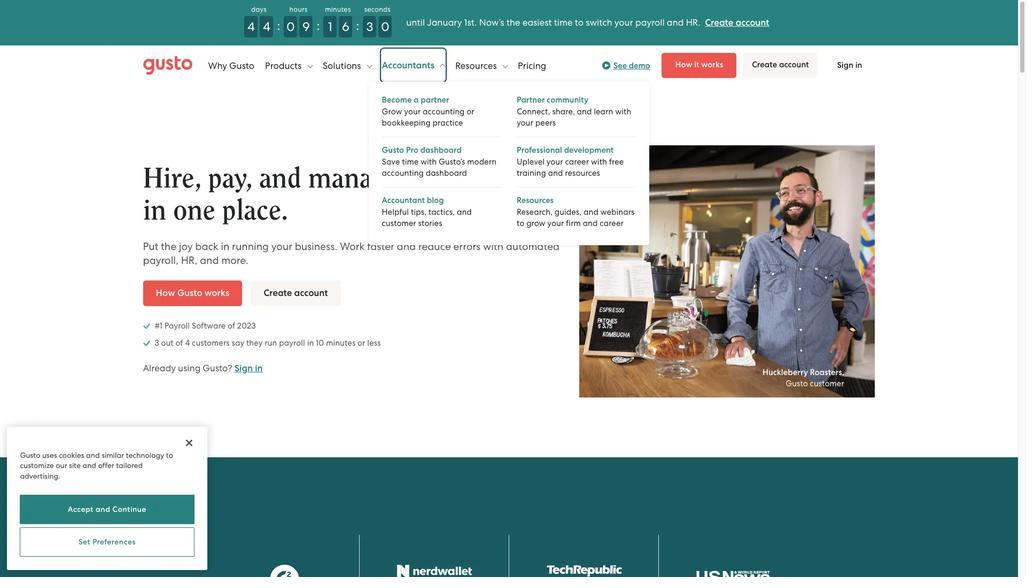 Task type: describe. For each thing, give the bounding box(es) containing it.
how it works link
[[662, 53, 737, 78]]

resources for resources research, guides, and webinars to grow your firm and career
[[517, 195, 554, 205]]

technology
[[126, 451, 164, 460]]

your inside put the joy back in running your business. work faster and reduce errors with automated payroll, hr, and more.
[[271, 240, 292, 253]]

they
[[246, 338, 263, 348]]

see
[[614, 61, 627, 70]]

webinars
[[601, 207, 635, 217]]

professional development uplevel your career with free training and resources
[[517, 145, 624, 178]]

business.
[[295, 240, 338, 253]]

practice
[[433, 118, 463, 128]]

customers
[[192, 338, 230, 348]]

and inside accountant blog helpful tips, tactics, and customer stories
[[457, 207, 472, 217]]

bookkeeping
[[382, 118, 431, 128]]

payroll inside until january 1st. now's the easiest time to switch your payroll and hr. create account
[[636, 17, 665, 28]]

with inside professional development uplevel your career with free training and resources
[[591, 157, 607, 167]]

in inside hire, pay, and manage your team all in one place.
[[143, 197, 166, 225]]

or inside become a partner grow your accounting or bookkeeping practice
[[467, 107, 475, 116]]

gusto inside gusto uses cookies and similar technology to customize our site and offer tailored advertising.
[[20, 451, 40, 460]]

main element
[[143, 49, 876, 245]]

community
[[547, 95, 589, 105]]

cookies
[[59, 451, 84, 460]]

and up offer
[[86, 451, 100, 460]]

using
[[178, 363, 201, 374]]

site
[[69, 462, 81, 470]]

easiest
[[523, 17, 552, 28]]

your inside hire, pay, and manage your team all in one place.
[[406, 165, 458, 193]]

huckleberry
[[763, 368, 809, 378]]

errors
[[454, 240, 481, 253]]

accountant
[[382, 195, 425, 205]]

with inside put the joy back in running your business. work faster and reduce errors with automated payroll, hr, and more.
[[483, 240, 504, 253]]

gusto pro dashboard save time with gusto's modern accounting dashboard
[[382, 145, 497, 178]]

accountants
[[382, 60, 437, 71]]

it
[[695, 60, 700, 70]]

and right firm
[[583, 218, 598, 228]]

your inside professional development uplevel your career with free training and resources
[[547, 157, 564, 167]]

hr,
[[181, 254, 198, 267]]

in inside 'sign in' link
[[856, 60, 863, 70]]

and inside 'partner community connect, share, and learn with your peers'
[[577, 107, 592, 116]]

january
[[427, 17, 462, 28]]

accountants button
[[382, 49, 446, 82]]

to inside until january 1st. now's the easiest time to switch your payroll and hr. create account
[[575, 17, 584, 28]]

say
[[232, 338, 244, 348]]

create inside main element
[[752, 60, 778, 70]]

become
[[382, 95, 412, 105]]

and right site
[[83, 462, 96, 470]]

payroll inside the hire, pay, and manage your team all in one place. main content
[[279, 338, 305, 348]]

one
[[173, 197, 215, 225]]

pro
[[406, 145, 419, 155]]

with inside 'partner community connect, share, and learn with your peers'
[[616, 107, 632, 116]]

products button
[[265, 49, 313, 82]]

career inside resources research, guides, and webinars to grow your firm and career
[[600, 218, 624, 228]]

2023
[[237, 321, 256, 331]]

learn
[[594, 107, 614, 116]]

your inside become a partner grow your accounting or bookkeeping practice
[[404, 107, 421, 116]]

pricing
[[518, 60, 547, 71]]

helpful
[[382, 207, 409, 217]]

career inside professional development uplevel your career with free training and resources
[[566, 157, 589, 167]]

development
[[565, 145, 614, 155]]

the inside put the joy back in running your business. work faster and reduce errors with automated payroll, hr, and more.
[[161, 240, 176, 253]]

all
[[530, 165, 558, 193]]

peers
[[536, 118, 556, 128]]

back
[[195, 240, 219, 253]]

software
[[192, 321, 226, 331]]

gusto inside huckleberry roasters, gusto customer
[[786, 379, 808, 389]]

1 vertical spatial create account link
[[744, 53, 818, 78]]

1 horizontal spatial 4
[[248, 19, 255, 34]]

: for 4
[[277, 18, 280, 33]]

3 for 3
[[366, 19, 373, 34]]

why gusto
[[208, 60, 255, 71]]

1st.
[[465, 17, 477, 28]]

already using gusto? sign in
[[143, 363, 263, 374]]

partner community connect, share, and learn with your peers
[[517, 95, 632, 128]]

similar
[[102, 451, 124, 460]]

accept
[[68, 506, 94, 514]]

tactics,
[[429, 207, 455, 217]]

preferences
[[93, 538, 136, 547]]

to inside resources research, guides, and webinars to grow your firm and career
[[517, 218, 525, 228]]

more.
[[222, 254, 249, 267]]

out
[[161, 338, 174, 348]]

accept and continue
[[68, 506, 147, 514]]

payroll,
[[143, 254, 179, 267]]

hr.
[[686, 17, 701, 28]]

: for 6
[[356, 18, 360, 33]]

see demo
[[614, 61, 651, 70]]

partner
[[517, 95, 545, 105]]

days
[[251, 5, 267, 13]]

customer inside accountant blog helpful tips, tactics, and customer stories
[[382, 218, 416, 228]]

works for how it works
[[702, 60, 724, 70]]

1 vertical spatial of
[[176, 338, 183, 348]]

tips,
[[411, 207, 427, 217]]

gusto image image
[[580, 145, 876, 398]]

running
[[232, 240, 269, 253]]

solutions button
[[323, 49, 372, 82]]

3 out of 4 customers say they run payroll in 10 minutes or less
[[153, 338, 381, 348]]

how gusto works link
[[143, 281, 242, 306]]

create account inside main element
[[752, 60, 810, 70]]

share,
[[553, 107, 575, 116]]

hire,
[[143, 165, 201, 193]]

sign inside the hire, pay, and manage your team all in one place. main content
[[235, 363, 253, 374]]

0 vertical spatial of
[[228, 321, 235, 331]]

switch
[[586, 17, 613, 28]]

gusto inside gusto pro dashboard save time with gusto's modern accounting dashboard
[[382, 145, 404, 155]]

roasters,
[[811, 368, 845, 378]]

your inside until january 1st. now's the easiest time to switch your payroll and hr. create account
[[615, 17, 634, 28]]

: for 9
[[317, 18, 320, 33]]

run
[[265, 338, 277, 348]]

a
[[414, 95, 419, 105]]

see demo link
[[602, 59, 651, 72]]

your inside resources research, guides, and webinars to grow your firm and career
[[548, 218, 564, 228]]

stories
[[418, 218, 443, 228]]

our
[[56, 462, 67, 470]]



Task type: locate. For each thing, give the bounding box(es) containing it.
hours
[[290, 5, 308, 13]]

1 vertical spatial the
[[161, 240, 176, 253]]

the inside until january 1st. now's the easiest time to switch your payroll and hr. create account
[[507, 17, 521, 28]]

sign inside main element
[[838, 60, 854, 70]]

0 vertical spatial create account link
[[705, 17, 770, 28]]

become a partner grow your accounting or bookkeeping practice
[[382, 95, 475, 128]]

customer down roasters,
[[810, 379, 845, 389]]

1 horizontal spatial account
[[736, 17, 770, 28]]

0 vertical spatial works
[[702, 60, 724, 70]]

#1 payroll software of 2023
[[153, 321, 256, 331]]

create
[[705, 17, 734, 28], [752, 60, 778, 70], [264, 288, 292, 299]]

customer inside huckleberry roasters, gusto customer
[[810, 379, 845, 389]]

1 vertical spatial 3
[[155, 338, 159, 348]]

1 horizontal spatial sign in link
[[825, 53, 876, 78]]

time inside gusto pro dashboard save time with gusto's modern accounting dashboard
[[402, 157, 419, 167]]

your down the professional
[[547, 157, 564, 167]]

save
[[382, 157, 400, 167]]

with inside gusto pro dashboard save time with gusto's modern accounting dashboard
[[421, 157, 437, 167]]

time
[[554, 17, 573, 28], [402, 157, 419, 167]]

0 vertical spatial dashboard
[[421, 145, 462, 155]]

2 horizontal spatial account
[[780, 60, 810, 70]]

0 vertical spatial 3
[[366, 19, 373, 34]]

create inside the hire, pay, and manage your team all in one place. main content
[[264, 288, 292, 299]]

1 vertical spatial create
[[752, 60, 778, 70]]

firm
[[566, 218, 581, 228]]

reduce
[[419, 240, 451, 253]]

and inside button
[[96, 506, 110, 514]]

0 vertical spatial the
[[507, 17, 521, 28]]

1 horizontal spatial to
[[517, 218, 525, 228]]

2 horizontal spatial :
[[356, 18, 360, 33]]

to
[[575, 17, 584, 28], [517, 218, 525, 228], [166, 451, 173, 460]]

2 vertical spatial to
[[166, 451, 173, 460]]

demo
[[629, 61, 651, 70]]

set preferences
[[79, 538, 136, 547]]

to left the switch
[[575, 17, 584, 28]]

payroll
[[636, 17, 665, 28], [279, 338, 305, 348]]

resources
[[456, 60, 499, 71], [517, 195, 554, 205]]

0 vertical spatial payroll
[[636, 17, 665, 28]]

2 0 from the left
[[381, 19, 390, 34]]

1 horizontal spatial customer
[[810, 379, 845, 389]]

hire, pay, and manage your team all in one place. main content
[[0, 86, 1019, 578]]

minutes up 6
[[325, 5, 351, 13]]

0 horizontal spatial the
[[161, 240, 176, 253]]

your down connect, on the top of page
[[517, 118, 534, 128]]

1 vertical spatial payroll
[[279, 338, 305, 348]]

0 vertical spatial customer
[[382, 218, 416, 228]]

0 horizontal spatial create
[[264, 288, 292, 299]]

modern
[[468, 157, 497, 167]]

2 horizontal spatial 4
[[263, 19, 271, 34]]

resources for resources
[[456, 60, 499, 71]]

your right the switch
[[615, 17, 634, 28]]

accounting down save
[[382, 168, 424, 178]]

account inside main element
[[780, 60, 810, 70]]

career down webinars at the right top of the page
[[600, 218, 624, 228]]

1 vertical spatial accounting
[[382, 168, 424, 178]]

1 horizontal spatial career
[[600, 218, 624, 228]]

:
[[277, 18, 280, 33], [317, 18, 320, 33], [356, 18, 360, 33]]

the up payroll,
[[161, 240, 176, 253]]

to right technology
[[166, 451, 173, 460]]

10
[[316, 338, 324, 348]]

minutes right the 10
[[326, 338, 356, 348]]

1 horizontal spatial 3
[[366, 19, 373, 34]]

0 horizontal spatial or
[[358, 338, 366, 348]]

0 horizontal spatial of
[[176, 338, 183, 348]]

0 horizontal spatial 4
[[185, 338, 190, 348]]

0 horizontal spatial 3
[[155, 338, 159, 348]]

1 vertical spatial dashboard
[[426, 168, 467, 178]]

1 0 from the left
[[287, 19, 295, 34]]

blog
[[427, 195, 444, 205]]

how gusto works
[[156, 288, 229, 299]]

1 vertical spatial account
[[780, 60, 810, 70]]

dashboard
[[421, 145, 462, 155], [426, 168, 467, 178]]

manage
[[308, 165, 399, 193]]

customer down helpful
[[382, 218, 416, 228]]

0 vertical spatial career
[[566, 157, 589, 167]]

0 left 9
[[287, 19, 295, 34]]

1 vertical spatial time
[[402, 157, 419, 167]]

professional
[[517, 145, 563, 155]]

: left 1
[[317, 18, 320, 33]]

3 : from the left
[[356, 18, 360, 33]]

0 vertical spatial sign in link
[[825, 53, 876, 78]]

dashboard up gusto's
[[421, 145, 462, 155]]

and right tactics,
[[457, 207, 472, 217]]

minutes inside the hire, pay, and manage your team all in one place. main content
[[326, 338, 356, 348]]

2 : from the left
[[317, 18, 320, 33]]

1 horizontal spatial :
[[317, 18, 320, 33]]

1 vertical spatial how
[[156, 288, 175, 299]]

1 vertical spatial customer
[[810, 379, 845, 389]]

sign in
[[838, 60, 863, 70]]

the
[[507, 17, 521, 28], [161, 240, 176, 253]]

gusto down huckleberry
[[786, 379, 808, 389]]

your down guides,
[[548, 218, 564, 228]]

2 vertical spatial create account link
[[251, 281, 341, 306]]

: left 9
[[277, 18, 280, 33]]

1 horizontal spatial 0
[[381, 19, 390, 34]]

1 vertical spatial career
[[600, 218, 624, 228]]

4
[[248, 19, 255, 34], [263, 19, 271, 34], [185, 338, 190, 348]]

connect,
[[517, 107, 551, 116]]

0 down seconds
[[381, 19, 390, 34]]

1 horizontal spatial create account
[[752, 60, 810, 70]]

0 horizontal spatial time
[[402, 157, 419, 167]]

resources inside popup button
[[456, 60, 499, 71]]

2 vertical spatial account
[[294, 288, 328, 299]]

3 inside the hire, pay, and manage your team all in one place. main content
[[155, 338, 159, 348]]

and down back
[[200, 254, 219, 267]]

offer
[[98, 462, 114, 470]]

2 horizontal spatial to
[[575, 17, 584, 28]]

0 vertical spatial accounting
[[423, 107, 465, 116]]

1 vertical spatial sign in link
[[235, 363, 263, 374]]

0 horizontal spatial create account
[[264, 288, 328, 299]]

payroll
[[165, 321, 190, 331]]

partner
[[421, 95, 450, 105]]

dashboard down gusto's
[[426, 168, 467, 178]]

how for how gusto works
[[156, 288, 175, 299]]

: right 6
[[356, 18, 360, 33]]

and right guides,
[[584, 207, 599, 217]]

0 vertical spatial how
[[676, 60, 693, 70]]

with left gusto's
[[421, 157, 437, 167]]

of right 'out'
[[176, 338, 183, 348]]

0 vertical spatial create
[[705, 17, 734, 28]]

the right now's
[[507, 17, 521, 28]]

3 left 'out'
[[155, 338, 159, 348]]

or inside the hire, pay, and manage your team all in one place. main content
[[358, 338, 366, 348]]

1 vertical spatial sign
[[235, 363, 253, 374]]

in
[[856, 60, 863, 70], [143, 197, 166, 225], [221, 240, 230, 253], [307, 338, 314, 348], [255, 363, 263, 374]]

hire, pay, and manage your team all in one place.
[[143, 165, 558, 225]]

0 horizontal spatial sign in link
[[235, 363, 263, 374]]

until january 1st. now's the easiest time to switch your payroll and hr. create account
[[407, 17, 770, 28]]

4 inside the hire, pay, and manage your team all in one place. main content
[[185, 338, 190, 348]]

0 horizontal spatial sign
[[235, 363, 253, 374]]

customer
[[382, 218, 416, 228], [810, 379, 845, 389]]

works for how gusto works
[[205, 288, 229, 299]]

0 horizontal spatial career
[[566, 157, 589, 167]]

0 horizontal spatial how
[[156, 288, 175, 299]]

works inside main element
[[702, 60, 724, 70]]

put
[[143, 240, 158, 253]]

huckleberry roasters, gusto customer
[[763, 368, 845, 389]]

1 horizontal spatial time
[[554, 17, 573, 28]]

account inside the hire, pay, and manage your team all in one place. main content
[[294, 288, 328, 299]]

3
[[366, 19, 373, 34], [155, 338, 159, 348]]

accounting inside become a partner grow your accounting or bookkeeping practice
[[423, 107, 465, 116]]

in inside put the joy back in running your business. work faster and reduce errors with automated payroll, hr, and more.
[[221, 240, 230, 253]]

1 vertical spatial resources
[[517, 195, 554, 205]]

0 horizontal spatial customer
[[382, 218, 416, 228]]

time down 'pro'
[[402, 157, 419, 167]]

to left grow
[[517, 218, 525, 228]]

guides,
[[555, 207, 582, 217]]

time inside until january 1st. now's the easiest time to switch your payroll and hr. create account
[[554, 17, 573, 28]]

research,
[[517, 207, 553, 217]]

with right "learn"
[[616, 107, 632, 116]]

customize
[[20, 462, 54, 470]]

tailored
[[116, 462, 143, 470]]

products
[[265, 60, 304, 71]]

payroll right run
[[279, 338, 305, 348]]

with down development at the right of the page
[[591, 157, 607, 167]]

1 horizontal spatial create
[[705, 17, 734, 28]]

of
[[228, 321, 235, 331], [176, 338, 183, 348]]

0 vertical spatial resources
[[456, 60, 499, 71]]

1 horizontal spatial payroll
[[636, 17, 665, 28]]

create account inside the hire, pay, and manage your team all in one place. main content
[[264, 288, 328, 299]]

why gusto link
[[208, 49, 255, 82]]

works inside the hire, pay, and manage your team all in one place. main content
[[205, 288, 229, 299]]

until
[[407, 17, 425, 28]]

works right it
[[702, 60, 724, 70]]

works up software
[[205, 288, 229, 299]]

gusto right why
[[229, 60, 255, 71]]

to inside gusto uses cookies and similar technology to customize our site and offer tailored advertising.
[[166, 451, 173, 460]]

of left 2023
[[228, 321, 235, 331]]

with
[[616, 107, 632, 116], [421, 157, 437, 167], [591, 157, 607, 167], [483, 240, 504, 253]]

0 vertical spatial minutes
[[325, 5, 351, 13]]

0 vertical spatial create account
[[752, 60, 810, 70]]

how inside main element
[[676, 60, 693, 70]]

resources up research,
[[517, 195, 554, 205]]

1 vertical spatial or
[[358, 338, 366, 348]]

and inside professional development uplevel your career with free training and resources
[[548, 168, 563, 178]]

0 vertical spatial or
[[467, 107, 475, 116]]

0 vertical spatial to
[[575, 17, 584, 28]]

0 horizontal spatial payroll
[[279, 338, 305, 348]]

1 horizontal spatial resources
[[517, 195, 554, 205]]

pricing link
[[518, 49, 547, 82]]

sign
[[838, 60, 854, 70], [235, 363, 253, 374]]

0 vertical spatial time
[[554, 17, 573, 28]]

1 horizontal spatial of
[[228, 321, 235, 331]]

and right training
[[548, 168, 563, 178]]

career up resources
[[566, 157, 589, 167]]

seconds
[[365, 5, 391, 13]]

how inside the hire, pay, and manage your team all in one place. main content
[[156, 288, 175, 299]]

gusto up customize
[[20, 451, 40, 460]]

how it works
[[676, 60, 724, 70]]

0 horizontal spatial to
[[166, 451, 173, 460]]

and
[[667, 17, 684, 28], [577, 107, 592, 116], [259, 165, 301, 193], [548, 168, 563, 178], [457, 207, 472, 217], [584, 207, 599, 217], [583, 218, 598, 228], [397, 240, 416, 253], [200, 254, 219, 267], [86, 451, 100, 460], [83, 462, 96, 470], [96, 506, 110, 514]]

1 horizontal spatial sign
[[838, 60, 854, 70]]

1 vertical spatial create account
[[264, 288, 328, 299]]

training
[[517, 168, 546, 178]]

how left it
[[676, 60, 693, 70]]

your up 'blog' at the top left of the page
[[406, 165, 458, 193]]

1 horizontal spatial the
[[507, 17, 521, 28]]

and left "learn"
[[577, 107, 592, 116]]

team
[[465, 165, 523, 193]]

resources research, guides, and webinars to grow your firm and career
[[517, 195, 635, 228]]

and inside until january 1st. now's the easiest time to switch your payroll and hr. create account
[[667, 17, 684, 28]]

0 horizontal spatial works
[[205, 288, 229, 299]]

resources inside resources research, guides, and webinars to grow your firm and career
[[517, 195, 554, 205]]

1 vertical spatial minutes
[[326, 338, 356, 348]]

1 vertical spatial works
[[205, 288, 229, 299]]

tiny image
[[605, 64, 609, 67]]

0 vertical spatial sign
[[838, 60, 854, 70]]

faster
[[367, 240, 395, 253]]

payroll left hr.
[[636, 17, 665, 28]]

gusto down hr,
[[177, 288, 202, 299]]

gusto up save
[[382, 145, 404, 155]]

with right errors
[[483, 240, 504, 253]]

your inside 'partner community connect, share, and learn with your peers'
[[517, 118, 534, 128]]

already
[[143, 363, 176, 374]]

grow
[[527, 218, 546, 228]]

and left hr.
[[667, 17, 684, 28]]

account
[[736, 17, 770, 28], [780, 60, 810, 70], [294, 288, 328, 299]]

1 horizontal spatial how
[[676, 60, 693, 70]]

and right the 'accept'
[[96, 506, 110, 514]]

0 horizontal spatial 0
[[287, 19, 295, 34]]

or left "less"
[[358, 338, 366, 348]]

and up the place.
[[259, 165, 301, 193]]

your right 'running'
[[271, 240, 292, 253]]

2 horizontal spatial create
[[752, 60, 778, 70]]

uplevel
[[517, 157, 545, 167]]

#1
[[155, 321, 163, 331]]

1 vertical spatial to
[[517, 218, 525, 228]]

0 vertical spatial account
[[736, 17, 770, 28]]

1 horizontal spatial or
[[467, 107, 475, 116]]

accounting
[[423, 107, 465, 116], [382, 168, 424, 178]]

3 for 3 out of 4 customers say they run payroll in 10 minutes or less
[[155, 338, 159, 348]]

how for how it works
[[676, 60, 693, 70]]

free
[[609, 157, 624, 167]]

0 horizontal spatial resources
[[456, 60, 499, 71]]

0 horizontal spatial account
[[294, 288, 328, 299]]

or
[[467, 107, 475, 116], [358, 338, 366, 348]]

1
[[328, 19, 333, 34]]

online payroll services, hr, and benefits | gusto image
[[143, 56, 192, 75]]

1 : from the left
[[277, 18, 280, 33]]

put the joy back in running your business. work faster and reduce errors with automated payroll, hr, and more.
[[143, 240, 560, 267]]

1 horizontal spatial works
[[702, 60, 724, 70]]

accounting inside gusto pro dashboard save time with gusto's modern accounting dashboard
[[382, 168, 424, 178]]

accounting up practice
[[423, 107, 465, 116]]

your down a
[[404, 107, 421, 116]]

gusto uses cookies and similar technology to customize our site and offer tailored advertising.
[[20, 451, 173, 480]]

time right easiest
[[554, 17, 573, 28]]

or down "resources" popup button
[[467, 107, 475, 116]]

solutions
[[323, 60, 363, 71]]

how down payroll,
[[156, 288, 175, 299]]

3 down seconds
[[366, 19, 373, 34]]

and right faster
[[397, 240, 416, 253]]

and inside hire, pay, and manage your team all in one place.
[[259, 165, 301, 193]]

how
[[676, 60, 693, 70], [156, 288, 175, 299]]

resources down 1st.
[[456, 60, 499, 71]]

2 vertical spatial create
[[264, 288, 292, 299]]

work
[[340, 240, 365, 253]]

0 horizontal spatial :
[[277, 18, 280, 33]]



Task type: vqa. For each thing, say whether or not it's contained in the screenshot.
NERDWALLET
no



